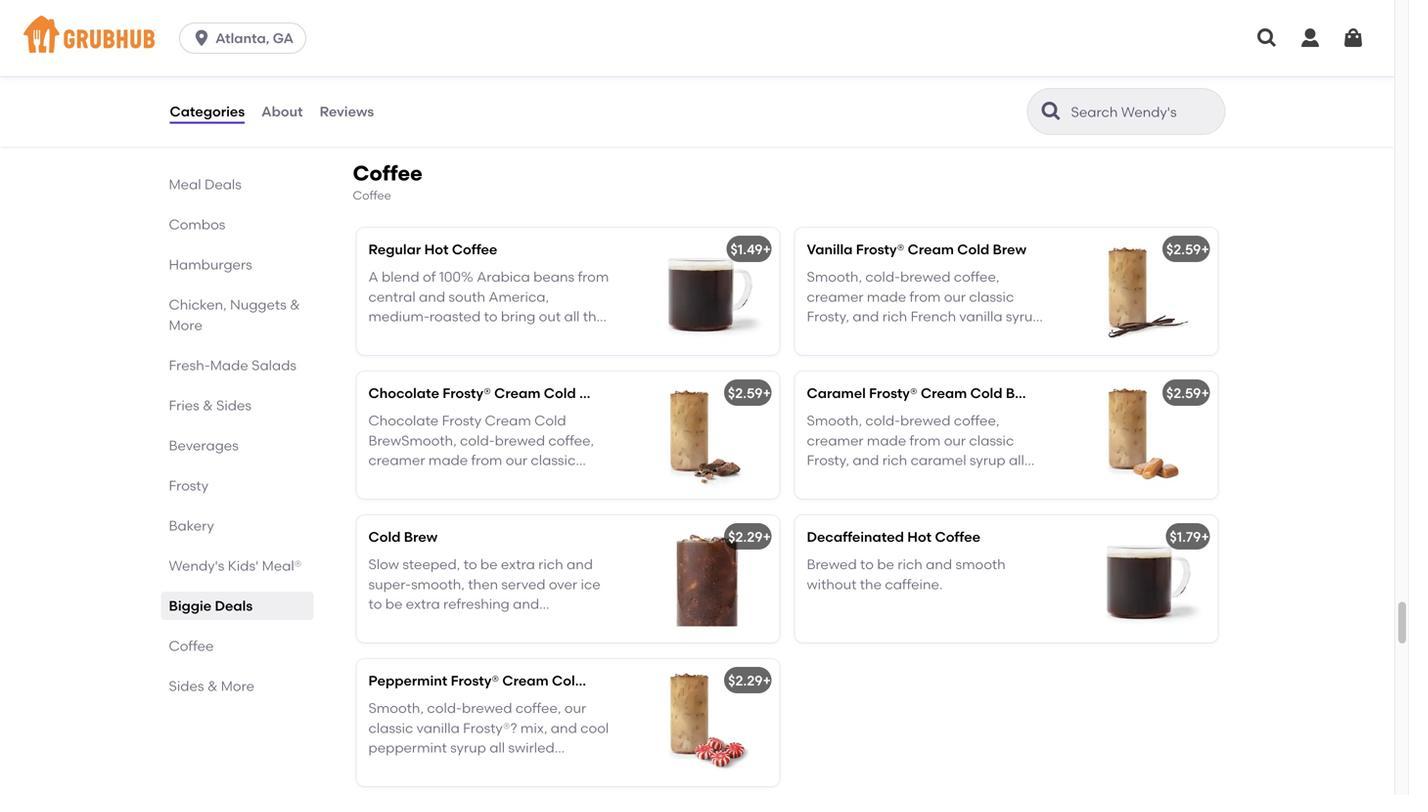 Task type: describe. For each thing, give the bounding box(es) containing it.
cold brew image
[[633, 515, 779, 643]]

cold for caramel frosty® cream cold brew
[[970, 385, 1003, 401]]

cheese,
[[478, 94, 529, 111]]

classic inside "smooth, cold-brewed coffee, creamer made from our classic frosty, and rich french vanilla syrup all swirled together and served over ice."
[[969, 289, 1014, 305]]

brewed
[[807, 556, 857, 573]]

all inside smooth, cold-brewed coffee, creamer made from our classic frosty, and rich caramel syrup all swirled together and served over ice.
[[1009, 452, 1024, 469]]

$2.29 + for peppermint frosty® cream cold brew
[[728, 673, 771, 689]]

frosty® for chocolate
[[443, 385, 491, 401]]

lettuce,
[[368, 94, 418, 111]]

vanilla frosty® cream cold brew
[[807, 241, 1026, 258]]

frosty, for all
[[807, 308, 849, 325]]

all inside the chocolate frosty cream cold brewsmooth, cold-brewed coffee, creamer made from our classic frosty, and rich chocolate syrup all swirled together and served over ice.
[[582, 472, 598, 489]]

kids'
[[228, 558, 259, 574]]

deals for biggie deals
[[215, 598, 253, 615]]

crispy chicken blt image
[[633, 0, 779, 121]]

vanilla frosty® cream cold brew image
[[1071, 228, 1218, 355]]

brewed to be rich and smooth without the caffeine.
[[807, 556, 1006, 593]]

$2.29 + for cold brew
[[728, 529, 771, 545]]

caramel
[[911, 452, 966, 469]]

0 horizontal spatial frosty
[[169, 478, 208, 494]]

vanilla
[[959, 308, 1003, 325]]

coffee down lettuce, on the left top of page
[[353, 161, 423, 186]]

caramel frosty® cream cold brew image
[[1071, 372, 1218, 499]]

smoked
[[448, 74, 500, 91]]

smooth, for smooth, cold-brewed coffee, creamer made from our classic frosty, and rich caramel syrup all swirled together and served over ice.
[[807, 413, 862, 429]]

brew for smooth, cold-brewed coffee, creamer made from our classic frosty, and rich caramel syrup all swirled together and served over ice.
[[1006, 385, 1040, 401]]

classic inside the juicy white meat, lightly breaded and seasoned, topped with applewood smoked bacon, crisp lettuce, tomato, cheese, and mayo. a classic taste, perfectly reinvented.
[[382, 114, 426, 131]]

syrup inside the chocolate frosty cream cold brewsmooth, cold-brewed coffee, creamer made from our classic frosty, and rich chocolate syrup all swirled together and served over ice.
[[543, 472, 579, 489]]

out
[[539, 308, 561, 325]]

be inside brewed to be rich and smooth without the caffeine.
[[877, 556, 894, 573]]

roasted
[[429, 308, 481, 325]]

slow steeped, to be extra rich and super-smooth, then served over ice to be extra refreshing and invigorating.
[[368, 556, 600, 633]]

$2.59 + for chocolate frosty cream cold brewsmooth, cold-brewed coffee, creamer made from our classic frosty, and rich chocolate syrup all swirled together and served over ice.
[[728, 385, 771, 401]]

combos
[[169, 216, 225, 233]]

cream inside the chocolate frosty cream cold brewsmooth, cold-brewed coffee, creamer made from our classic frosty, and rich chocolate syrup all swirled together and served over ice.
[[485, 413, 531, 429]]

served inside slow steeped, to be extra rich and super-smooth, then served over ice to be extra refreshing and invigorating.
[[501, 576, 546, 593]]

meal
[[169, 176, 201, 193]]

smooth, cold-brewed coffee, creamer made from our classic frosty, and rich french vanilla syrup all swirled together and served over ice.
[[807, 269, 1042, 365]]

atlanta, ga
[[215, 30, 294, 46]]

best
[[368, 328, 397, 345]]

juicy
[[368, 34, 404, 51]]

1 horizontal spatial be
[[480, 556, 498, 573]]

tomato,
[[422, 94, 475, 111]]

crisp
[[553, 74, 586, 91]]

a blend of 100% arabica beans from central and south america, medium-roasted to bring out all the best flavors.
[[368, 269, 609, 345]]

cream for caramel
[[921, 385, 967, 401]]

chocolate frosty cream cold brewsmooth, cold-brewed coffee, creamer made from our classic frosty, and rich chocolate syrup all swirled together and served over ice.
[[368, 413, 611, 509]]

$2.29 for peppermint frosty® cream cold brew
[[728, 673, 763, 689]]

$1.79
[[1170, 529, 1201, 545]]

peppermint frosty® cream cold brew
[[368, 673, 621, 689]]

our for caramel
[[944, 432, 966, 449]]

frosty® for peppermint
[[451, 673, 499, 689]]

cold- for vanilla
[[865, 269, 900, 285]]

our for french
[[944, 289, 966, 305]]

chocolate for chocolate frosty cream cold brewsmooth, cold-brewed coffee, creamer made from our classic frosty, and rich chocolate syrup all swirled together and served over ice.
[[368, 413, 439, 429]]

lightly
[[489, 34, 528, 51]]

regular
[[368, 241, 421, 258]]

from for the
[[578, 269, 609, 285]]

invigorating.
[[368, 616, 451, 633]]

meal®
[[262, 558, 302, 574]]

breaded
[[532, 34, 589, 51]]

arabica
[[477, 269, 530, 285]]

1 horizontal spatial svg image
[[1299, 26, 1322, 50]]

swirled inside "smooth, cold-brewed coffee, creamer made from our classic frosty, and rich french vanilla syrup all swirled together and served over ice."
[[826, 328, 872, 345]]

100%
[[439, 269, 473, 285]]

+ for chocolate frosty cream cold brewsmooth, cold-brewed coffee, creamer made from our classic frosty, and rich chocolate syrup all swirled together and served over ice.
[[763, 385, 771, 401]]

and left french
[[853, 308, 879, 325]]

america,
[[489, 289, 549, 305]]

chocolate
[[472, 472, 540, 489]]

beverages
[[169, 437, 239, 454]]

fries
[[169, 397, 199, 414]]

cold brew
[[368, 529, 438, 545]]

$2.59 for smooth, cold-brewed coffee, creamer made from our classic frosty, and rich french vanilla syrup all swirled together and served over ice.
[[1166, 241, 1201, 258]]

the inside brewed to be rich and smooth without the caffeine.
[[860, 576, 882, 593]]

cream for french
[[908, 241, 954, 258]]

caffeine.
[[885, 576, 943, 593]]

and down brewsmooth,
[[414, 472, 441, 489]]

cold for vanilla frosty® cream cold brew
[[957, 241, 989, 258]]

fresh-
[[169, 357, 210, 374]]

reinvented.
[[532, 114, 607, 131]]

made inside the chocolate frosty cream cold brewsmooth, cold-brewed coffee, creamer made from our classic frosty, and rich chocolate syrup all swirled together and served over ice.
[[428, 452, 468, 469]]

and inside brewed to be rich and smooth without the caffeine.
[[926, 556, 952, 573]]

coffee coffee
[[353, 161, 423, 202]]

syrup inside "smooth, cold-brewed coffee, creamer made from our classic frosty, and rich french vanilla syrup all swirled together and served over ice."
[[1006, 308, 1042, 325]]

regular hot coffee
[[368, 241, 497, 258]]

coffee, for vanilla
[[954, 269, 1000, 285]]

wendy's
[[169, 558, 224, 574]]

together inside "smooth, cold-brewed coffee, creamer made from our classic frosty, and rich french vanilla syrup all swirled together and served over ice."
[[875, 328, 933, 345]]

$1.49 +
[[730, 241, 771, 258]]

without
[[807, 576, 857, 593]]

taste,
[[430, 114, 467, 131]]

all inside the "a blend of 100% arabica beans from central and south america, medium-roasted to bring out all the best flavors."
[[564, 308, 580, 325]]

brew for chocolate frosty cream cold brewsmooth, cold-brewed coffee, creamer made from our classic frosty, and rich chocolate syrup all swirled together and served over ice.
[[579, 385, 613, 401]]

a inside the "a blend of 100% arabica beans from central and south america, medium-roasted to bring out all the best flavors."
[[368, 269, 378, 285]]

then
[[468, 576, 498, 593]]

biggie
[[169, 598, 212, 615]]

hot for regular
[[424, 241, 449, 258]]

perfectly
[[470, 114, 529, 131]]

about
[[261, 103, 303, 120]]

decaffeinated hot coffee image
[[1071, 515, 1218, 643]]

chocolate frosty® cream cold brew image
[[633, 372, 779, 499]]

over inside slow steeped, to be extra rich and super-smooth, then served over ice to be extra refreshing and invigorating.
[[549, 576, 577, 593]]

cold for peppermint frosty® cream cold brew
[[552, 673, 584, 689]]

$2.59 for smooth, cold-brewed coffee, creamer made from our classic frosty, and rich caramel syrup all swirled together and served over ice.
[[1166, 385, 1201, 401]]

to inside the "a blend of 100% arabica beans from central and south america, medium-roasted to bring out all the best flavors."
[[484, 308, 498, 325]]

+ for smooth, cold-brewed coffee, creamer made from our classic frosty, and rich caramel syrup all swirled together and served over ice.
[[1201, 385, 1209, 401]]

cold for chocolate frosty® cream cold brew
[[544, 385, 576, 401]]

about button
[[260, 76, 304, 147]]

served inside "smooth, cold-brewed coffee, creamer made from our classic frosty, and rich french vanilla syrup all swirled together and served over ice."
[[966, 328, 1010, 345]]

$1.49
[[730, 241, 763, 258]]

over inside smooth, cold-brewed coffee, creamer made from our classic frosty, and rich caramel syrup all swirled together and served over ice.
[[994, 472, 1023, 489]]

to down super-
[[368, 596, 382, 613]]

wendy's kids' meal®
[[169, 558, 302, 574]]

with
[[521, 54, 549, 71]]

frosty, for swirled
[[807, 452, 849, 469]]

bakery
[[169, 518, 214, 534]]

juicy white meat, lightly breaded and seasoned, topped with applewood smoked bacon, crisp lettuce, tomato, cheese, and mayo. a classic taste, perfectly reinvented. button
[[357, 0, 779, 131]]

reviews button
[[319, 76, 375, 147]]

1 horizontal spatial extra
[[501, 556, 535, 573]]

cold- inside the chocolate frosty cream cold brewsmooth, cold-brewed coffee, creamer made from our classic frosty, and rich chocolate syrup all swirled together and served over ice.
[[460, 432, 495, 449]]

applewood
[[368, 74, 445, 91]]

hot for decaffeinated
[[907, 529, 932, 545]]

to up the then at the left
[[463, 556, 477, 573]]

smooth, cold-brewed coffee, creamer made from our classic frosty, and rich caramel syrup all swirled together and served over ice.
[[807, 413, 1049, 489]]

and down french
[[936, 328, 962, 345]]

from inside the chocolate frosty cream cold brewsmooth, cold-brewed coffee, creamer made from our classic frosty, and rich chocolate syrup all swirled together and served over ice.
[[471, 452, 502, 469]]

+ for a blend of 100% arabica beans from central and south america, medium-roasted to bring out all the best flavors.
[[763, 241, 771, 258]]

1 vertical spatial more
[[221, 678, 255, 695]]

caramel frosty® cream cold brew
[[807, 385, 1040, 401]]

to inside brewed to be rich and smooth without the caffeine.
[[860, 556, 874, 573]]

south
[[449, 289, 485, 305]]

coffee up "smooth"
[[935, 529, 980, 545]]

reviews
[[320, 103, 374, 120]]

coffee down biggie
[[169, 638, 214, 655]]

vanilla
[[807, 241, 853, 258]]

bacon,
[[504, 74, 550, 91]]

$2.29 for cold brew
[[728, 529, 763, 545]]

french
[[911, 308, 956, 325]]

and down juicy
[[368, 54, 395, 71]]

blend
[[382, 269, 419, 285]]



Task type: locate. For each thing, give the bounding box(es) containing it.
frosty® right the caramel
[[869, 385, 917, 401]]

& for sides
[[203, 397, 213, 414]]

the right without
[[860, 576, 882, 593]]

frosty® for caramel
[[869, 385, 917, 401]]

0 vertical spatial the
[[583, 308, 605, 325]]

2 horizontal spatial be
[[877, 556, 894, 573]]

2 vertical spatial creamer
[[368, 452, 425, 469]]

2 horizontal spatial svg image
[[1342, 26, 1365, 50]]

from inside smooth, cold-brewed coffee, creamer made from our classic frosty, and rich caramel syrup all swirled together and served over ice.
[[910, 432, 941, 449]]

creamer inside "smooth, cold-brewed coffee, creamer made from our classic frosty, and rich french vanilla syrup all swirled together and served over ice."
[[807, 289, 864, 305]]

cold- down vanilla frosty® cream cold brew
[[865, 269, 900, 285]]

0 vertical spatial deals
[[204, 176, 242, 193]]

& right nuggets
[[290, 296, 300, 313]]

0 vertical spatial sides
[[216, 397, 251, 414]]

swirled inside smooth, cold-brewed coffee, creamer made from our classic frosty, and rich caramel syrup all swirled together and served over ice.
[[807, 472, 853, 489]]

2 vertical spatial brewed
[[495, 432, 545, 449]]

deals down wendy's kids' meal®
[[215, 598, 253, 615]]

swirled up the caramel
[[826, 328, 872, 345]]

creamer down the caramel
[[807, 432, 864, 449]]

0 vertical spatial brewed
[[900, 269, 951, 285]]

syrup inside smooth, cold-brewed coffee, creamer made from our classic frosty, and rich caramel syrup all swirled together and served over ice.
[[970, 452, 1006, 469]]

decaffeinated hot coffee
[[807, 529, 980, 545]]

rich
[[882, 308, 907, 325], [882, 452, 907, 469], [444, 472, 469, 489], [538, 556, 563, 573], [898, 556, 923, 573]]

1 vertical spatial made
[[867, 432, 906, 449]]

brewed up chocolate on the bottom of page
[[495, 432, 545, 449]]

deals for meal deals
[[204, 176, 242, 193]]

from up chocolate on the bottom of page
[[471, 452, 502, 469]]

+ for smooth, cold-brewed coffee, creamer made from our classic frosty, and rich french vanilla syrup all swirled together and served over ice.
[[1201, 241, 1209, 258]]

cold- inside smooth, cold-brewed coffee, creamer made from our classic frosty, and rich caramel syrup all swirled together and served over ice.
[[865, 413, 900, 429]]

caramel
[[807, 385, 866, 401]]

meal deals
[[169, 176, 242, 193]]

rich inside the chocolate frosty cream cold brewsmooth, cold-brewed coffee, creamer made from our classic frosty, and rich chocolate syrup all swirled together and served over ice.
[[444, 472, 469, 489]]

2 vertical spatial together
[[418, 492, 476, 509]]

swirled up cold brew
[[368, 492, 415, 509]]

cream up french
[[908, 241, 954, 258]]

be down super-
[[385, 596, 403, 613]]

1 a from the top
[[368, 114, 378, 131]]

classic up chocolate on the bottom of page
[[531, 452, 576, 469]]

rich left french
[[882, 308, 907, 325]]

1 vertical spatial hot
[[907, 529, 932, 545]]

syrup right chocolate on the bottom of page
[[543, 472, 579, 489]]

frosty® for vanilla
[[856, 241, 904, 258]]

brewed inside the chocolate frosty cream cold brewsmooth, cold-brewed coffee, creamer made from our classic frosty, and rich chocolate syrup all swirled together and served over ice.
[[495, 432, 545, 449]]

creamer for swirled
[[807, 432, 864, 449]]

brewed for caramel
[[900, 413, 951, 429]]

1 vertical spatial extra
[[406, 596, 440, 613]]

0 vertical spatial $2.29 +
[[728, 529, 771, 545]]

0 horizontal spatial ice.
[[588, 492, 611, 509]]

white
[[407, 34, 443, 51]]

and left caramel
[[853, 452, 879, 469]]

beans
[[533, 269, 575, 285]]

cold inside the chocolate frosty cream cold brewsmooth, cold-brewed coffee, creamer made from our classic frosty, and rich chocolate syrup all swirled together and served over ice.
[[534, 413, 566, 429]]

1 vertical spatial ice.
[[1026, 472, 1049, 489]]

1 vertical spatial coffee,
[[954, 413, 1000, 429]]

2 vertical spatial our
[[506, 452, 527, 469]]

rich left caramel
[[882, 452, 907, 469]]

$2.59 for chocolate frosty cream cold brewsmooth, cold-brewed coffee, creamer made from our classic frosty, and rich chocolate syrup all swirled together and served over ice.
[[728, 385, 763, 401]]

our up french
[[944, 289, 966, 305]]

creamer inside smooth, cold-brewed coffee, creamer made from our classic frosty, and rich caramel syrup all swirled together and served over ice.
[[807, 432, 864, 449]]

cold- inside "smooth, cold-brewed coffee, creamer made from our classic frosty, and rich french vanilla syrup all swirled together and served over ice."
[[865, 269, 900, 285]]

1 horizontal spatial frosty
[[442, 413, 482, 429]]

and down caramel
[[917, 472, 944, 489]]

0 vertical spatial extra
[[501, 556, 535, 573]]

extra
[[501, 556, 535, 573], [406, 596, 440, 613]]

+ for slow steeped, to be extra rich and super-smooth, then served over ice to be extra refreshing and invigorating.
[[763, 529, 771, 545]]

the inside the "a blend of 100% arabica beans from central and south america, medium-roasted to bring out all the best flavors."
[[583, 308, 605, 325]]

salads
[[252, 357, 297, 374]]

ice. inside "smooth, cold-brewed coffee, creamer made from our classic frosty, and rich french vanilla syrup all swirled together and served over ice."
[[807, 348, 830, 365]]

and
[[368, 54, 395, 71], [532, 94, 559, 111], [419, 289, 445, 305], [853, 308, 879, 325], [936, 328, 962, 345], [853, 452, 879, 469], [414, 472, 441, 489], [917, 472, 944, 489], [479, 492, 505, 509], [567, 556, 593, 573], [926, 556, 952, 573], [513, 596, 539, 613]]

2 vertical spatial syrup
[[543, 472, 579, 489]]

fries & sides
[[169, 397, 251, 414]]

brewed down caramel frosty® cream cold brew on the right
[[900, 413, 951, 429]]

1 vertical spatial sides
[[169, 678, 204, 695]]

cold- up chocolate on the bottom of page
[[460, 432, 495, 449]]

seasoned,
[[398, 54, 466, 71]]

1 $2.29 + from the top
[[728, 529, 771, 545]]

topped
[[469, 54, 518, 71]]

refreshing
[[443, 596, 510, 613]]

$2.59 + for smooth, cold-brewed coffee, creamer made from our classic frosty, and rich french vanilla syrup all swirled together and served over ice.
[[1166, 241, 1209, 258]]

more down chicken,
[[169, 317, 202, 334]]

0 vertical spatial frosty
[[442, 413, 482, 429]]

0 vertical spatial more
[[169, 317, 202, 334]]

creamer
[[807, 289, 864, 305], [807, 432, 864, 449], [368, 452, 425, 469]]

all right chocolate on the bottom of page
[[582, 472, 598, 489]]

smooth,
[[807, 269, 862, 285], [807, 413, 862, 429]]

chocolate inside the chocolate frosty cream cold brewsmooth, cold-brewed coffee, creamer made from our classic frosty, and rich chocolate syrup all swirled together and served over ice.
[[368, 413, 439, 429]]

together inside the chocolate frosty cream cold brewsmooth, cold-brewed coffee, creamer made from our classic frosty, and rich chocolate syrup all swirled together and served over ice.
[[418, 492, 476, 509]]

chocolate frosty® cream cold brew
[[368, 385, 613, 401]]

& down biggie deals
[[207, 678, 218, 695]]

0 vertical spatial made
[[867, 289, 906, 305]]

frosty, down the caramel
[[807, 452, 849, 469]]

sides down fresh-made salads
[[216, 397, 251, 414]]

$1.79 +
[[1170, 529, 1209, 545]]

frosty up bakery
[[169, 478, 208, 494]]

decaffeinated
[[807, 529, 904, 545]]

together up cold brew
[[418, 492, 476, 509]]

mayo.
[[562, 94, 603, 111]]

classic
[[382, 114, 426, 131], [969, 289, 1014, 305], [969, 432, 1014, 449], [531, 452, 576, 469]]

made inside smooth, cold-brewed coffee, creamer made from our classic frosty, and rich caramel syrup all swirled together and served over ice.
[[867, 432, 906, 449]]

coffee, inside "smooth, cold-brewed coffee, creamer made from our classic frosty, and rich french vanilla syrup all swirled together and served over ice."
[[954, 269, 1000, 285]]

of
[[423, 269, 436, 285]]

creamer inside the chocolate frosty cream cold brewsmooth, cold-brewed coffee, creamer made from our classic frosty, and rich chocolate syrup all swirled together and served over ice.
[[368, 452, 425, 469]]

medium-
[[368, 308, 429, 325]]

from up french
[[910, 289, 941, 305]]

0 horizontal spatial be
[[385, 596, 403, 613]]

cold for chocolate frosty cream cold brewsmooth, cold-brewed coffee, creamer made from our classic frosty, and rich chocolate syrup all swirled together and served over ice.
[[534, 413, 566, 429]]

frosty, inside "smooth, cold-brewed coffee, creamer made from our classic frosty, and rich french vanilla syrup all swirled together and served over ice."
[[807, 308, 849, 325]]

atlanta, ga button
[[179, 23, 314, 54]]

1 vertical spatial creamer
[[807, 432, 864, 449]]

and right refreshing
[[513, 596, 539, 613]]

classic down lettuce, on the left top of page
[[382, 114, 426, 131]]

cream up the chocolate frosty cream cold brewsmooth, cold-brewed coffee, creamer made from our classic frosty, and rich chocolate syrup all swirled together and served over ice. on the bottom of page
[[494, 385, 541, 401]]

ice. inside the chocolate frosty cream cold brewsmooth, cold-brewed coffee, creamer made from our classic frosty, and rich chocolate syrup all swirled together and served over ice.
[[588, 492, 611, 509]]

syrup right vanilla on the top
[[1006, 308, 1042, 325]]

cream for classic
[[494, 385, 541, 401]]

syrup right caramel
[[970, 452, 1006, 469]]

brewed down vanilla frosty® cream cold brew
[[900, 269, 951, 285]]

be up the then at the left
[[480, 556, 498, 573]]

more inside chicken, nuggets & more
[[169, 317, 202, 334]]

2 vertical spatial swirled
[[368, 492, 415, 509]]

served down caramel
[[947, 472, 991, 489]]

made inside "smooth, cold-brewed coffee, creamer made from our classic frosty, and rich french vanilla syrup all swirled together and served over ice."
[[867, 289, 906, 305]]

0 horizontal spatial sides
[[169, 678, 204, 695]]

cream down refreshing
[[502, 673, 549, 689]]

0 vertical spatial hot
[[424, 241, 449, 258]]

swirled inside the chocolate frosty cream cold brewsmooth, cold-brewed coffee, creamer made from our classic frosty, and rich chocolate syrup all swirled together and served over ice.
[[368, 492, 415, 509]]

2 horizontal spatial ice.
[[1026, 472, 1049, 489]]

nuggets
[[230, 296, 287, 313]]

1 vertical spatial syrup
[[970, 452, 1006, 469]]

0 horizontal spatial hot
[[424, 241, 449, 258]]

1 vertical spatial $2.29 +
[[728, 673, 771, 689]]

main navigation navigation
[[0, 0, 1394, 76]]

$2.59 + for smooth, cold-brewed coffee, creamer made from our classic frosty, and rich caramel syrup all swirled together and served over ice.
[[1166, 385, 1209, 401]]

1 vertical spatial &
[[203, 397, 213, 414]]

frosty® right vanilla
[[856, 241, 904, 258]]

central
[[368, 289, 416, 305]]

svg image
[[1299, 26, 1322, 50], [1342, 26, 1365, 50], [192, 28, 211, 48]]

all
[[564, 308, 580, 325], [807, 328, 822, 345], [1009, 452, 1024, 469], [582, 472, 598, 489]]

& for more
[[207, 678, 218, 695]]

coffee,
[[954, 269, 1000, 285], [954, 413, 1000, 429], [548, 432, 594, 449]]

brewed
[[900, 269, 951, 285], [900, 413, 951, 429], [495, 432, 545, 449]]

& right fries
[[203, 397, 213, 414]]

from for together
[[910, 289, 941, 305]]

coffee inside coffee coffee
[[353, 188, 391, 202]]

together inside smooth, cold-brewed coffee, creamer made from our classic frosty, and rich caramel syrup all swirled together and served over ice.
[[856, 472, 914, 489]]

0 vertical spatial coffee,
[[954, 269, 1000, 285]]

$2.29 +
[[728, 529, 771, 545], [728, 673, 771, 689]]

smooth,
[[411, 576, 465, 593]]

meat,
[[446, 34, 485, 51]]

coffee
[[353, 161, 423, 186], [353, 188, 391, 202], [452, 241, 497, 258], [935, 529, 980, 545], [169, 638, 214, 655]]

1 smooth, from the top
[[807, 269, 862, 285]]

2 vertical spatial &
[[207, 678, 218, 695]]

classic inside the chocolate frosty cream cold brewsmooth, cold-brewed coffee, creamer made from our classic frosty, and rich chocolate syrup all swirled together and served over ice.
[[531, 452, 576, 469]]

creamer for all
[[807, 289, 864, 305]]

fresh-made salads
[[169, 357, 297, 374]]

2 $2.29 from the top
[[728, 673, 763, 689]]

svg image
[[1255, 26, 1279, 50]]

made
[[210, 357, 248, 374]]

the
[[583, 308, 605, 325], [860, 576, 882, 593]]

coffee, up caramel
[[954, 413, 1000, 429]]

our inside the chocolate frosty cream cold brewsmooth, cold-brewed coffee, creamer made from our classic frosty, and rich chocolate syrup all swirled together and served over ice.
[[506, 452, 527, 469]]

rich inside brewed to be rich and smooth without the caffeine.
[[898, 556, 923, 573]]

rich down chocolate on the bottom of page
[[538, 556, 563, 573]]

super-
[[368, 576, 411, 593]]

0 horizontal spatial svg image
[[192, 28, 211, 48]]

extra up refreshing
[[501, 556, 535, 573]]

brewed inside smooth, cold-brewed coffee, creamer made from our classic frosty, and rich caramel syrup all swirled together and served over ice.
[[900, 413, 951, 429]]

deals right meal on the top left of page
[[204, 176, 242, 193]]

from inside "smooth, cold-brewed coffee, creamer made from our classic frosty, and rich french vanilla syrup all swirled together and served over ice."
[[910, 289, 941, 305]]

from right the beans
[[578, 269, 609, 285]]

hot up brewed to be rich and smooth without the caffeine. at the right of the page
[[907, 529, 932, 545]]

frosty, inside the chocolate frosty cream cold brewsmooth, cold-brewed coffee, creamer made from our classic frosty, and rich chocolate syrup all swirled together and served over ice.
[[368, 472, 411, 489]]

1 $2.29 from the top
[[728, 529, 763, 545]]

brewed inside "smooth, cold-brewed coffee, creamer made from our classic frosty, and rich french vanilla syrup all swirled together and served over ice."
[[900, 269, 951, 285]]

served right the then at the left
[[501, 576, 546, 593]]

from up caramel
[[910, 432, 941, 449]]

all up the caramel
[[807, 328, 822, 345]]

brewed for french
[[900, 269, 951, 285]]

brew
[[993, 241, 1026, 258], [579, 385, 613, 401], [1006, 385, 1040, 401], [404, 529, 438, 545], [587, 673, 621, 689]]

1 vertical spatial frosty,
[[807, 452, 849, 469]]

served down chocolate on the bottom of page
[[509, 492, 553, 509]]

smooth, down the caramel
[[807, 413, 862, 429]]

frosty®
[[856, 241, 904, 258], [443, 385, 491, 401], [869, 385, 917, 401], [451, 673, 499, 689]]

steeped,
[[402, 556, 460, 573]]

2 chocolate from the top
[[368, 413, 439, 429]]

2 a from the top
[[368, 269, 378, 285]]

flavors.
[[400, 328, 448, 345]]

swirled up decaffeinated
[[807, 472, 853, 489]]

a inside the juicy white meat, lightly breaded and seasoned, topped with applewood smoked bacon, crisp lettuce, tomato, cheese, and mayo. a classic taste, perfectly reinvented.
[[368, 114, 378, 131]]

frosty down chocolate frosty® cream cold brew
[[442, 413, 482, 429]]

1 horizontal spatial hot
[[907, 529, 932, 545]]

be
[[480, 556, 498, 573], [877, 556, 894, 573], [385, 596, 403, 613]]

made down caramel frosty® cream cold brew on the right
[[867, 432, 906, 449]]

coffee, up vanilla on the top
[[954, 269, 1000, 285]]

frosty,
[[807, 308, 849, 325], [807, 452, 849, 469], [368, 472, 411, 489]]

1 vertical spatial deals
[[215, 598, 253, 615]]

creamer down vanilla
[[807, 289, 864, 305]]

extra up "invigorating."
[[406, 596, 440, 613]]

2 vertical spatial frosty,
[[368, 472, 411, 489]]

atlanta,
[[215, 30, 269, 46]]

served inside the chocolate frosty cream cold brewsmooth, cold-brewed coffee, creamer made from our classic frosty, and rich chocolate syrup all swirled together and served over ice.
[[509, 492, 553, 509]]

+
[[763, 241, 771, 258], [1201, 241, 1209, 258], [763, 385, 771, 401], [1201, 385, 1209, 401], [763, 529, 771, 545], [1201, 529, 1209, 545], [763, 673, 771, 689]]

chicken,
[[169, 296, 227, 313]]

classic inside smooth, cold-brewed coffee, creamer made from our classic frosty, and rich caramel syrup all swirled together and served over ice.
[[969, 432, 1014, 449]]

0 vertical spatial swirled
[[826, 328, 872, 345]]

cold- for caramel
[[865, 413, 900, 429]]

0 vertical spatial ice.
[[807, 348, 830, 365]]

0 vertical spatial cold-
[[865, 269, 900, 285]]

frosty
[[442, 413, 482, 429], [169, 478, 208, 494]]

cream up smooth, cold-brewed coffee, creamer made from our classic frosty, and rich caramel syrup all swirled together and served over ice.
[[921, 385, 967, 401]]

be down decaffeinated hot coffee
[[877, 556, 894, 573]]

our up caramel
[[944, 432, 966, 449]]

and down of
[[419, 289, 445, 305]]

1 vertical spatial smooth,
[[807, 413, 862, 429]]

1 vertical spatial together
[[856, 472, 914, 489]]

and up ice
[[567, 556, 593, 573]]

made for french
[[867, 289, 906, 305]]

peppermint
[[368, 673, 447, 689]]

slow
[[368, 556, 399, 573]]

$2.29
[[728, 529, 763, 545], [728, 673, 763, 689]]

our inside "smooth, cold-brewed coffee, creamer made from our classic frosty, and rich french vanilla syrup all swirled together and served over ice."
[[944, 289, 966, 305]]

categories
[[170, 103, 245, 120]]

cream
[[908, 241, 954, 258], [494, 385, 541, 401], [921, 385, 967, 401], [485, 413, 531, 429], [502, 673, 549, 689]]

2 vertical spatial made
[[428, 452, 468, 469]]

1 vertical spatial our
[[944, 432, 966, 449]]

and inside the "a blend of 100% arabica beans from central and south america, medium-roasted to bring out all the best flavors."
[[419, 289, 445, 305]]

2 vertical spatial cold-
[[460, 432, 495, 449]]

together down caramel
[[856, 472, 914, 489]]

1 vertical spatial frosty
[[169, 478, 208, 494]]

our inside smooth, cold-brewed coffee, creamer made from our classic frosty, and rich caramel syrup all swirled together and served over ice.
[[944, 432, 966, 449]]

0 vertical spatial smooth,
[[807, 269, 862, 285]]

deals
[[204, 176, 242, 193], [215, 598, 253, 615]]

peppermint frosty® cream cold brew image
[[633, 659, 779, 787]]

over inside "smooth, cold-brewed coffee, creamer made from our classic frosty, and rich french vanilla syrup all swirled together and served over ice."
[[1013, 328, 1042, 345]]

&
[[290, 296, 300, 313], [203, 397, 213, 414], [207, 678, 218, 695]]

brewsmooth,
[[368, 432, 457, 449]]

rich up caffeine.
[[898, 556, 923, 573]]

a down lettuce, on the left top of page
[[368, 114, 378, 131]]

sides down biggie
[[169, 678, 204, 695]]

1 horizontal spatial the
[[860, 576, 882, 593]]

syrup
[[1006, 308, 1042, 325], [970, 452, 1006, 469], [543, 472, 579, 489]]

to down decaffeinated
[[860, 556, 874, 573]]

rich left chocolate on the bottom of page
[[444, 472, 469, 489]]

0 horizontal spatial the
[[583, 308, 605, 325]]

chocolate for chocolate frosty® cream cold brew
[[368, 385, 439, 401]]

2 $2.29 + from the top
[[728, 673, 771, 689]]

from inside the "a blend of 100% arabica beans from central and south america, medium-roasted to bring out all the best flavors."
[[578, 269, 609, 285]]

1 horizontal spatial sides
[[216, 397, 251, 414]]

and up caffeine.
[[926, 556, 952, 573]]

classic down caramel frosty® cream cold brew on the right
[[969, 432, 1014, 449]]

over inside the chocolate frosty cream cold brewsmooth, cold-brewed coffee, creamer made from our classic frosty, and rich chocolate syrup all swirled together and served over ice.
[[556, 492, 585, 509]]

$2.59
[[1166, 241, 1201, 258], [728, 385, 763, 401], [1166, 385, 1201, 401]]

smooth, for smooth, cold-brewed coffee, creamer made from our classic frosty, and rich french vanilla syrup all swirled together and served over ice.
[[807, 269, 862, 285]]

from for and
[[910, 432, 941, 449]]

cold
[[957, 241, 989, 258], [544, 385, 576, 401], [970, 385, 1003, 401], [534, 413, 566, 429], [368, 529, 401, 545], [552, 673, 584, 689]]

hamburgers
[[169, 256, 252, 273]]

0 vertical spatial syrup
[[1006, 308, 1042, 325]]

0 vertical spatial &
[[290, 296, 300, 313]]

served inside smooth, cold-brewed coffee, creamer made from our classic frosty, and rich caramel syrup all swirled together and served over ice.
[[947, 472, 991, 489]]

served down vanilla on the top
[[966, 328, 1010, 345]]

1 vertical spatial chocolate
[[368, 413, 439, 429]]

ice
[[581, 576, 600, 593]]

juicy white meat, lightly breaded and seasoned, topped with applewood smoked bacon, crisp lettuce, tomato, cheese, and mayo. a classic taste, perfectly reinvented.
[[368, 34, 607, 131]]

ice. inside smooth, cold-brewed coffee, creamer made from our classic frosty, and rich caramel syrup all swirled together and served over ice.
[[1026, 472, 1049, 489]]

made
[[867, 289, 906, 305], [867, 432, 906, 449], [428, 452, 468, 469]]

1 chocolate from the top
[[368, 385, 439, 401]]

classic up vanilla on the top
[[969, 289, 1014, 305]]

smooth
[[956, 556, 1006, 573]]

brew for smooth, cold-brewed coffee, creamer made from our classic frosty, and rich french vanilla syrup all swirled together and served over ice.
[[993, 241, 1026, 258]]

2 vertical spatial coffee,
[[548, 432, 594, 449]]

search icon image
[[1040, 100, 1063, 123]]

1 vertical spatial the
[[860, 576, 882, 593]]

all inside "smooth, cold-brewed coffee, creamer made from our classic frosty, and rich french vanilla syrup all swirled together and served over ice."
[[807, 328, 822, 345]]

& inside chicken, nuggets & more
[[290, 296, 300, 313]]

sides & more
[[169, 678, 255, 695]]

sides
[[216, 397, 251, 414], [169, 678, 204, 695]]

0 vertical spatial frosty,
[[807, 308, 849, 325]]

made down vanilla frosty® cream cold brew
[[867, 289, 906, 305]]

1 horizontal spatial more
[[221, 678, 255, 695]]

ga
[[273, 30, 294, 46]]

rich inside "smooth, cold-brewed coffee, creamer made from our classic frosty, and rich french vanilla syrup all swirled together and served over ice."
[[882, 308, 907, 325]]

made down brewsmooth,
[[428, 452, 468, 469]]

smooth, inside "smooth, cold-brewed coffee, creamer made from our classic frosty, and rich french vanilla syrup all swirled together and served over ice."
[[807, 269, 862, 285]]

together down french
[[875, 328, 933, 345]]

1 horizontal spatial ice.
[[807, 348, 830, 365]]

0 vertical spatial our
[[944, 289, 966, 305]]

a
[[368, 114, 378, 131], [368, 269, 378, 285]]

made for caramel
[[867, 432, 906, 449]]

frosty, down brewsmooth,
[[368, 472, 411, 489]]

0 vertical spatial a
[[368, 114, 378, 131]]

0 horizontal spatial extra
[[406, 596, 440, 613]]

1 vertical spatial brewed
[[900, 413, 951, 429]]

cold- down caramel frosty® cream cold brew on the right
[[865, 413, 900, 429]]

hot up of
[[424, 241, 449, 258]]

frosty® down "flavors."
[[443, 385, 491, 401]]

0 vertical spatial $2.29
[[728, 529, 763, 545]]

0 horizontal spatial more
[[169, 317, 202, 334]]

rich inside smooth, cold-brewed coffee, creamer made from our classic frosty, and rich caramel syrup all swirled together and served over ice.
[[882, 452, 907, 469]]

frosty® right peppermint
[[451, 673, 499, 689]]

coffee, inside smooth, cold-brewed coffee, creamer made from our classic frosty, and rich caramel syrup all swirled together and served over ice.
[[954, 413, 1000, 429]]

svg image inside atlanta, ga 'button'
[[192, 28, 211, 48]]

$2.59 +
[[1166, 241, 1209, 258], [728, 385, 771, 401], [1166, 385, 1209, 401]]

smooth, inside smooth, cold-brewed coffee, creamer made from our classic frosty, and rich caramel syrup all swirled together and served over ice.
[[807, 413, 862, 429]]

1 vertical spatial $2.29
[[728, 673, 763, 689]]

frosty, down vanilla
[[807, 308, 849, 325]]

coffee up 100%
[[452, 241, 497, 258]]

a left blend
[[368, 269, 378, 285]]

frosty, inside smooth, cold-brewed coffee, creamer made from our classic frosty, and rich caramel syrup all swirled together and served over ice.
[[807, 452, 849, 469]]

our up chocolate on the bottom of page
[[506, 452, 527, 469]]

and down bacon,
[[532, 94, 559, 111]]

all right caramel
[[1009, 452, 1024, 469]]

1 vertical spatial cold-
[[865, 413, 900, 429]]

0 vertical spatial chocolate
[[368, 385, 439, 401]]

1 vertical spatial swirled
[[807, 472, 853, 489]]

coffee, for syrup
[[954, 413, 1000, 429]]

regular hot coffee image
[[633, 228, 779, 355]]

categories button
[[169, 76, 246, 147]]

2 vertical spatial ice.
[[588, 492, 611, 509]]

all right "out"
[[564, 308, 580, 325]]

cold-
[[865, 269, 900, 285], [865, 413, 900, 429], [460, 432, 495, 449]]

2 smooth, from the top
[[807, 413, 862, 429]]

0 vertical spatial creamer
[[807, 289, 864, 305]]

more down biggie deals
[[221, 678, 255, 695]]

1 vertical spatial a
[[368, 269, 378, 285]]

Search Wendy's search field
[[1069, 103, 1219, 121]]

frosty inside the chocolate frosty cream cold brewsmooth, cold-brewed coffee, creamer made from our classic frosty, and rich chocolate syrup all swirled together and served over ice.
[[442, 413, 482, 429]]

our
[[944, 289, 966, 305], [944, 432, 966, 449], [506, 452, 527, 469]]

to left bring
[[484, 308, 498, 325]]

+ for brewed to be rich and smooth without the caffeine.
[[1201, 529, 1209, 545]]

coffee, down chocolate frosty® cream cold brew
[[548, 432, 594, 449]]

rich inside slow steeped, to be extra rich and super-smooth, then served over ice to be extra refreshing and invigorating.
[[538, 556, 563, 573]]

biggie deals
[[169, 598, 253, 615]]

coffee, inside the chocolate frosty cream cold brewsmooth, cold-brewed coffee, creamer made from our classic frosty, and rich chocolate syrup all swirled together and served over ice.
[[548, 432, 594, 449]]

and down chocolate on the bottom of page
[[479, 492, 505, 509]]

0 vertical spatial together
[[875, 328, 933, 345]]



Task type: vqa. For each thing, say whether or not it's contained in the screenshot.
the bottom 'Weight'
no



